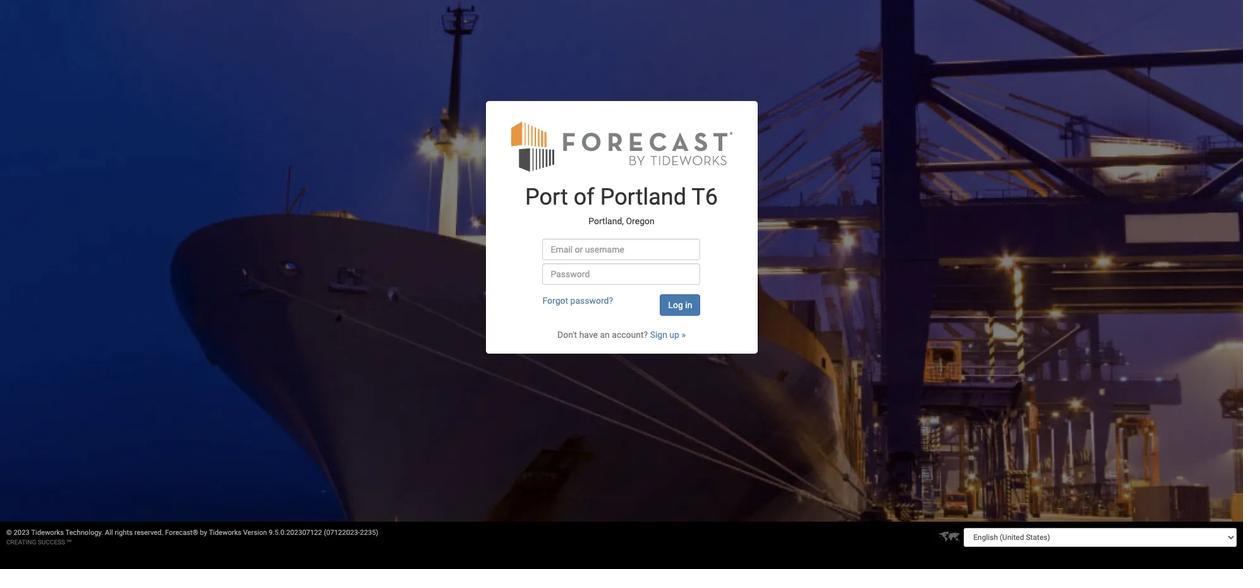 Task type: locate. For each thing, give the bounding box(es) containing it.
reserved.
[[134, 529, 163, 537]]

tideworks right by at left bottom
[[209, 529, 242, 537]]

of
[[574, 184, 595, 211]]

don't
[[558, 330, 577, 340]]

log in button
[[660, 295, 701, 316]]

in
[[685, 301, 693, 311]]

tideworks up success
[[31, 529, 64, 537]]

sign up » link
[[650, 330, 686, 340]]

sign
[[650, 330, 668, 340]]

all
[[105, 529, 113, 537]]

© 2023 tideworks technology. all rights reserved. forecast® by tideworks version 9.5.0.202307122 (07122023-2235) creating success ℠
[[6, 529, 378, 546]]

1 horizontal spatial tideworks
[[209, 529, 242, 537]]

t6
[[692, 184, 718, 211]]

portland,
[[589, 216, 624, 226]]

success
[[38, 539, 65, 546]]

9.5.0.202307122
[[269, 529, 322, 537]]

2 tideworks from the left
[[209, 529, 242, 537]]

port
[[525, 184, 568, 211]]

tideworks
[[31, 529, 64, 537], [209, 529, 242, 537]]

Password password field
[[543, 264, 701, 285]]

(07122023-
[[324, 529, 360, 537]]

portland
[[600, 184, 687, 211]]

rights
[[115, 529, 133, 537]]

℠
[[67, 539, 72, 546]]

Email or username text field
[[543, 239, 701, 261]]

password?
[[571, 296, 613, 306]]

0 horizontal spatial tideworks
[[31, 529, 64, 537]]

»
[[682, 330, 686, 340]]

2235)
[[360, 529, 378, 537]]



Task type: describe. For each thing, give the bounding box(es) containing it.
forgot password? link
[[543, 296, 613, 306]]

1 tideworks from the left
[[31, 529, 64, 537]]

oregon
[[626, 216, 655, 226]]

forecast®
[[165, 529, 198, 537]]

forgot password? log in
[[543, 296, 693, 311]]

port of portland t6 portland, oregon
[[525, 184, 718, 226]]

forgot
[[543, 296, 568, 306]]

up
[[670, 330, 680, 340]]

log
[[669, 301, 683, 311]]

forecast® by tideworks image
[[511, 120, 732, 173]]

have
[[579, 330, 598, 340]]

©
[[6, 529, 12, 537]]

technology.
[[65, 529, 103, 537]]

don't have an account? sign up »
[[558, 330, 686, 340]]

account?
[[612, 330, 648, 340]]

by
[[200, 529, 207, 537]]

creating
[[6, 539, 36, 546]]

version
[[243, 529, 267, 537]]

2023
[[14, 529, 30, 537]]

an
[[600, 330, 610, 340]]



Task type: vqa. For each thing, say whether or not it's contained in the screenshot.
"LOG"
yes



